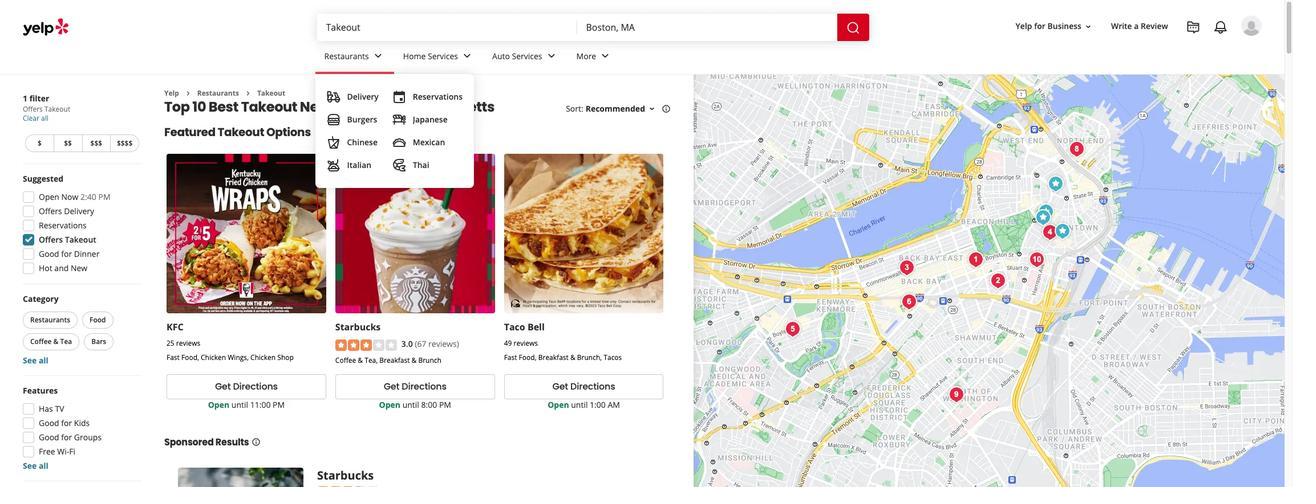 Task type: vqa. For each thing, say whether or not it's contained in the screenshot.
disconnect
no



Task type: locate. For each thing, give the bounding box(es) containing it.
projects image
[[1187, 21, 1201, 34]]

delivery down the open now 2:40 pm
[[64, 206, 94, 217]]

get for starbucks
[[384, 381, 400, 394]]

none field find
[[326, 21, 568, 34]]

coffee & tea
[[30, 337, 72, 347]]

top 10 best takeout near boston, massachusetts
[[164, 98, 495, 117]]

for for groups
[[61, 433, 72, 443]]

3 get directions link from the left
[[504, 375, 664, 400]]

1 vertical spatial see all
[[23, 461, 48, 472]]

tacos
[[604, 353, 622, 363]]

tea,
[[365, 356, 378, 366]]

1 directions from the left
[[233, 381, 278, 394]]

get directions up open until 11:00 pm
[[215, 381, 278, 394]]

0 horizontal spatial 24 chevron down v2 image
[[461, 49, 474, 63]]

reservations inside menu
[[413, 91, 463, 102]]

reservations up japanese
[[413, 91, 463, 102]]

16 chevron down v2 image right business
[[1084, 22, 1093, 31]]

yelp link
[[164, 88, 179, 98]]

None field
[[326, 21, 568, 34], [586, 21, 828, 34]]

delivery up "burgers"
[[347, 91, 379, 102]]

burgers
[[347, 114, 377, 125]]

coffee inside "coffee & tea" button
[[30, 337, 52, 347]]

1 horizontal spatial reservations
[[413, 91, 463, 102]]

3.0 (67 reviews)
[[402, 339, 459, 350]]

1 horizontal spatial 24 chevron down v2 image
[[545, 49, 558, 63]]

0 horizontal spatial delivery
[[64, 206, 94, 217]]

1 horizontal spatial services
[[512, 51, 543, 61]]

brad k. image
[[1242, 15, 1262, 36]]

0 horizontal spatial fast
[[167, 353, 180, 363]]

1 vertical spatial 16 info v2 image
[[251, 438, 261, 447]]

24 delivery v2 image
[[327, 90, 340, 104]]

24 chevron down v2 image inside home services 'link'
[[461, 49, 474, 63]]

restaurants left 16 chevron right v2 image
[[197, 88, 239, 98]]

0 vertical spatial restaurants
[[324, 51, 369, 61]]

open until 1:00 am
[[548, 400, 620, 411]]

1 vertical spatial see
[[23, 461, 37, 472]]

yelp left 16 chevron right v2 icon
[[164, 88, 179, 98]]

3 get from the left
[[553, 381, 569, 394]]

restaurants link up delivery "link" on the top left of page
[[315, 41, 394, 74]]

16 info v2 image right results
[[251, 438, 261, 447]]

until left 8:00
[[403, 400, 419, 411]]

until for starbucks
[[403, 400, 419, 411]]

1 horizontal spatial 16 chevron down v2 image
[[1084, 22, 1093, 31]]

2 horizontal spatial until
[[571, 400, 588, 411]]

0 horizontal spatial restaurants
[[30, 316, 70, 325]]

business
[[1048, 21, 1082, 32]]

restaurants left 24 chevron down v2 image
[[324, 51, 369, 61]]

& left tea
[[53, 337, 58, 347]]

pauli's image
[[1066, 138, 1089, 161]]

takeout inside 'group'
[[65, 235, 96, 245]]

1 horizontal spatial yelp
[[1016, 21, 1033, 32]]

reservations
[[413, 91, 463, 102], [39, 220, 87, 231]]

2 fast from the left
[[504, 353, 517, 363]]

2 good from the top
[[39, 418, 59, 429]]

good for good for kids
[[39, 418, 59, 429]]

0 vertical spatial coffee
[[30, 337, 52, 347]]

1 see from the top
[[23, 356, 37, 366]]

shop
[[278, 353, 294, 363]]

16 chevron down v2 image
[[1084, 22, 1093, 31], [648, 105, 657, 114]]

1 reviews from the left
[[176, 339, 201, 349]]

get directions for taco bell
[[553, 381, 616, 394]]

16 chevron right v2 image
[[244, 89, 253, 98]]

reviews inside kfc 25 reviews fast food, chicken wings, chicken shop
[[176, 339, 201, 349]]

16 chevron down v2 image inside recommended dropdown button
[[648, 105, 657, 114]]

all down the free
[[39, 461, 48, 472]]

open
[[39, 192, 59, 203], [208, 400, 230, 411], [379, 400, 401, 411], [548, 400, 569, 411]]

2 horizontal spatial get
[[553, 381, 569, 394]]

0 vertical spatial delivery
[[347, 91, 379, 102]]

2 see from the top
[[23, 461, 37, 472]]

& inside "taco bell 49 reviews fast food, breakfast & brunch, tacos"
[[571, 353, 576, 363]]

write
[[1112, 21, 1133, 32]]

2 vertical spatial restaurants
[[30, 316, 70, 325]]

see all
[[23, 356, 48, 366], [23, 461, 48, 472]]

all right clear
[[41, 114, 48, 123]]

0 vertical spatial starbucks link
[[335, 321, 381, 334]]

starbucks
[[335, 321, 381, 334], [317, 468, 374, 484]]

get directions up the open until 1:00 am
[[553, 381, 616, 394]]

services inside the auto services link
[[512, 51, 543, 61]]

reviews
[[176, 339, 201, 349], [514, 339, 538, 349]]

2 none field from the left
[[586, 21, 828, 34]]

starbucks image up moon & flower house -boston 'icon'
[[1032, 207, 1055, 229]]

get directions link down wings,
[[167, 375, 326, 400]]

2 horizontal spatial get directions
[[553, 381, 616, 394]]

2 vertical spatial all
[[39, 461, 48, 472]]

fast down 25
[[167, 353, 180, 363]]

1 get directions link from the left
[[167, 375, 326, 400]]

good up the free
[[39, 433, 59, 443]]

breakfast
[[539, 353, 569, 363], [380, 356, 410, 366]]

0 vertical spatial all
[[41, 114, 48, 123]]

home
[[403, 51, 426, 61]]

kfc
[[167, 321, 184, 334]]

2 horizontal spatial restaurants
[[324, 51, 369, 61]]

2 horizontal spatial directions
[[571, 381, 616, 394]]

1 vertical spatial yelp
[[164, 88, 179, 98]]

1 horizontal spatial pm
[[273, 400, 285, 411]]

16 info v2 image
[[662, 105, 671, 114], [251, 438, 261, 447]]

1 vertical spatial all
[[39, 356, 48, 366]]

all spice image
[[946, 384, 969, 407]]

1 horizontal spatial delivery
[[347, 91, 379, 102]]

reservations down "offers delivery"
[[39, 220, 87, 231]]

2 get directions from the left
[[384, 381, 447, 394]]

10
[[192, 98, 206, 117]]

directions up 11:00
[[233, 381, 278, 394]]

1 see all button from the top
[[23, 356, 48, 366]]

0 vertical spatial offers
[[23, 104, 43, 114]]

16 chevron down v2 image for recommended
[[648, 105, 657, 114]]

0 vertical spatial 16 info v2 image
[[662, 105, 671, 114]]

food, down the taco bell link
[[519, 353, 537, 363]]

for up the "good for groups"
[[61, 418, 72, 429]]

0 horizontal spatial breakfast
[[380, 356, 410, 366]]

1 food, from the left
[[181, 353, 199, 363]]

2 until from the left
[[403, 400, 419, 411]]

services right the auto
[[512, 51, 543, 61]]

2 see all from the top
[[23, 461, 48, 472]]

menu
[[315, 74, 474, 188]]

good for dinner
[[39, 249, 100, 260]]

starbucks image
[[1045, 173, 1068, 196], [1032, 207, 1055, 229]]

chicken left shop
[[251, 353, 276, 363]]

2 24 chevron down v2 image from the left
[[545, 49, 558, 63]]

24 chevron down v2 image right more
[[599, 49, 613, 63]]

2 vertical spatial good
[[39, 433, 59, 443]]

map region
[[616, 55, 1294, 488]]

3 get directions from the left
[[553, 381, 616, 394]]

fast down "49"
[[504, 353, 517, 363]]

directions up 8:00
[[402, 381, 447, 394]]

2 food, from the left
[[519, 353, 537, 363]]

menu containing delivery
[[315, 74, 474, 188]]

0 vertical spatial 16 chevron down v2 image
[[1084, 22, 1093, 31]]

0 horizontal spatial food,
[[181, 353, 199, 363]]

0 vertical spatial sponsored
[[316, 127, 357, 138]]

0 horizontal spatial yelp
[[164, 88, 179, 98]]

1 horizontal spatial restaurants link
[[315, 41, 394, 74]]

get directions link down brunch
[[335, 375, 495, 400]]

24 chevron down v2 image right auto services
[[545, 49, 558, 63]]

2 vertical spatial group
[[19, 386, 142, 473]]

good for groups
[[39, 433, 102, 443]]

chicken left wings,
[[201, 353, 226, 363]]

moon & flower house -boston image
[[1026, 249, 1049, 272]]

sponsored inside featured takeout options sponsored
[[316, 127, 357, 138]]

yelp inside "button"
[[1016, 21, 1033, 32]]

16 chevron down v2 image for yelp for business
[[1084, 22, 1093, 31]]

group containing category
[[21, 294, 142, 367]]

1 vertical spatial starbucks
[[317, 468, 374, 484]]

reviews)
[[429, 339, 459, 350]]

hot and new
[[39, 263, 87, 274]]

takeout up featured takeout options sponsored
[[241, 98, 297, 117]]

get for kfc
[[215, 381, 231, 394]]

see all down "coffee & tea" button
[[23, 356, 48, 366]]

coffee for coffee & tea
[[30, 337, 52, 347]]

takeout down 'filter'
[[44, 104, 70, 114]]

groups
[[74, 433, 102, 443]]

1 chicken from the left
[[201, 353, 226, 363]]

16 chevron right v2 image
[[184, 89, 193, 98]]

services inside home services 'link'
[[428, 51, 458, 61]]

restaurants inside "restaurants" link
[[324, 51, 369, 61]]

a
[[1135, 21, 1139, 32]]

1 horizontal spatial food,
[[519, 353, 537, 363]]

1 vertical spatial group
[[21, 294, 142, 367]]

get up open until 11:00 pm
[[215, 381, 231, 394]]

& left brunch,
[[571, 353, 576, 363]]

taco
[[504, 321, 525, 334]]

1 horizontal spatial get
[[384, 381, 400, 394]]

1 vertical spatial delivery
[[64, 206, 94, 217]]

1 filter offers takeout clear all
[[23, 93, 70, 123]]

offers down 'filter'
[[23, 104, 43, 114]]

1 fast from the left
[[167, 353, 180, 363]]

see all for category
[[23, 356, 48, 366]]

for
[[1035, 21, 1046, 32], [61, 249, 72, 260], [61, 418, 72, 429], [61, 433, 72, 443]]

2 see all button from the top
[[23, 461, 48, 472]]

free
[[39, 447, 55, 458]]

see all button down the free
[[23, 461, 48, 472]]

$$ button
[[54, 135, 82, 152]]

1 24 chevron down v2 image from the left
[[461, 49, 474, 63]]

open left 8:00
[[379, 400, 401, 411]]

24 sushi v2 image
[[393, 113, 406, 127]]

group containing suggested
[[19, 174, 142, 278]]

now
[[61, 192, 78, 203]]

breakfast down bell
[[539, 353, 569, 363]]

good up 'hot'
[[39, 249, 59, 260]]

0 horizontal spatial get
[[215, 381, 231, 394]]

delivery inside "link"
[[347, 91, 379, 102]]

until
[[232, 400, 248, 411], [403, 400, 419, 411], [571, 400, 588, 411]]

0 vertical spatial group
[[19, 174, 142, 278]]

get directions for kfc
[[215, 381, 278, 394]]

see all down the free
[[23, 461, 48, 472]]

kids
[[74, 418, 90, 429]]

1 vertical spatial offers
[[39, 206, 62, 217]]

am
[[608, 400, 620, 411]]

takeout inside 1 filter offers takeout clear all
[[44, 104, 70, 114]]

starbucks for the bottommost starbucks link
[[317, 468, 374, 484]]

good
[[39, 249, 59, 260], [39, 418, 59, 429], [39, 433, 59, 443]]

2 horizontal spatial pm
[[439, 400, 451, 411]]

3 24 chevron down v2 image from the left
[[599, 49, 613, 63]]

0 vertical spatial good
[[39, 249, 59, 260]]

1 until from the left
[[232, 400, 248, 411]]

get directions link for kfc
[[167, 375, 326, 400]]

0 vertical spatial starbucks
[[335, 321, 381, 334]]

2 vertical spatial offers
[[39, 235, 63, 245]]

new
[[71, 263, 87, 274]]

1 horizontal spatial until
[[403, 400, 419, 411]]

16 chevron down v2 image inside yelp for business "button"
[[1084, 22, 1093, 31]]

1 vertical spatial restaurants link
[[197, 88, 239, 98]]

2 reviews from the left
[[514, 339, 538, 349]]

2 horizontal spatial get directions link
[[504, 375, 664, 400]]

1 horizontal spatial sponsored
[[316, 127, 357, 138]]

food, down kfc link
[[181, 353, 199, 363]]

0 vertical spatial see all
[[23, 356, 48, 366]]

see all button down "coffee & tea" button
[[23, 356, 48, 366]]

auto
[[493, 51, 510, 61]]

offers takeout
[[39, 235, 96, 245]]

yelp for yelp for business
[[1016, 21, 1033, 32]]

2 get directions link from the left
[[335, 375, 495, 400]]

for inside "button"
[[1035, 21, 1046, 32]]

2 horizontal spatial 24 chevron down v2 image
[[599, 49, 613, 63]]

0 horizontal spatial reviews
[[176, 339, 201, 349]]

11:00
[[250, 400, 271, 411]]

services right the home
[[428, 51, 458, 61]]

2 services from the left
[[512, 51, 543, 61]]

0 vertical spatial reservations
[[413, 91, 463, 102]]

all inside 1 filter offers takeout clear all
[[41, 114, 48, 123]]

24 chinese v2 image
[[327, 136, 340, 150]]

restaurants up coffee & tea
[[30, 316, 70, 325]]

italian
[[347, 160, 372, 171]]

1 horizontal spatial directions
[[402, 381, 447, 394]]

None search field
[[317, 14, 872, 41]]

for left business
[[1035, 21, 1046, 32]]

1 horizontal spatial breakfast
[[539, 353, 569, 363]]

all down "coffee & tea" button
[[39, 356, 48, 366]]

reviews down the taco bell link
[[514, 339, 538, 349]]

24 chevron down v2 image
[[371, 49, 385, 63]]

3.0
[[402, 339, 413, 350]]

restaurants inside "restaurants" button
[[30, 316, 70, 325]]

more
[[577, 51, 597, 61]]

1 horizontal spatial get directions
[[384, 381, 447, 394]]

1 none field from the left
[[326, 21, 568, 34]]

1 horizontal spatial restaurants
[[197, 88, 239, 98]]

24 chevron down v2 image inside the auto services link
[[545, 49, 558, 63]]

1 get directions from the left
[[215, 381, 278, 394]]

pm right the 2:40
[[98, 192, 110, 203]]

see all button
[[23, 356, 48, 366], [23, 461, 48, 472]]

24 chevron down v2 image inside more link
[[599, 49, 613, 63]]

good for good for groups
[[39, 433, 59, 443]]

0 horizontal spatial coffee
[[30, 337, 52, 347]]

restaurants
[[324, 51, 369, 61], [197, 88, 239, 98], [30, 316, 70, 325]]

0 horizontal spatial chicken
[[201, 353, 226, 363]]

3 good from the top
[[39, 433, 59, 443]]

brunch
[[419, 356, 442, 366]]

review
[[1142, 21, 1169, 32]]

1 horizontal spatial reviews
[[514, 339, 538, 349]]

open down suggested
[[39, 192, 59, 203]]

0 horizontal spatial services
[[428, 51, 458, 61]]

24 mexican v2 image
[[393, 136, 406, 150]]

0 vertical spatial see
[[23, 356, 37, 366]]

16 info v2 image right recommended dropdown button at the top of page
[[662, 105, 671, 114]]

bacco's fine foods image
[[965, 249, 988, 272]]

1 vertical spatial good
[[39, 418, 59, 429]]

offers up good for dinner
[[39, 235, 63, 245]]

0 horizontal spatial get directions link
[[167, 375, 326, 400]]

get directions link
[[167, 375, 326, 400], [335, 375, 495, 400], [504, 375, 664, 400]]

pm right 11:00
[[273, 400, 285, 411]]

get down coffee & tea, breakfast & brunch
[[384, 381, 400, 394]]

24 chevron down v2 image for home services
[[461, 49, 474, 63]]

for down offers takeout
[[61, 249, 72, 260]]

1 see all from the top
[[23, 356, 48, 366]]

1 horizontal spatial none field
[[586, 21, 828, 34]]

fast inside "taco bell 49 reviews fast food, breakfast & brunch, tacos"
[[504, 353, 517, 363]]

get directions
[[215, 381, 278, 394], [384, 381, 447, 394], [553, 381, 616, 394]]

3 until from the left
[[571, 400, 588, 411]]

thai link
[[388, 154, 467, 177]]

open left the 1:00
[[548, 400, 569, 411]]

starbucks image up "subway" image
[[1045, 173, 1068, 196]]

menu inside business categories element
[[315, 74, 474, 188]]

restaurants link
[[315, 41, 394, 74], [197, 88, 239, 98]]

$
[[38, 139, 42, 148]]

pm right 8:00
[[439, 400, 451, 411]]

group
[[19, 174, 142, 278], [21, 294, 142, 367], [19, 386, 142, 473]]

0 vertical spatial see all button
[[23, 356, 48, 366]]

open now 2:40 pm
[[39, 192, 110, 203]]

until left the 1:00
[[571, 400, 588, 411]]

greco image
[[896, 257, 919, 280]]

0 horizontal spatial directions
[[233, 381, 278, 394]]

2 get from the left
[[384, 381, 400, 394]]

24 chevron down v2 image
[[461, 49, 474, 63], [545, 49, 558, 63], [599, 49, 613, 63]]

coffee down "restaurants" button
[[30, 337, 52, 347]]

$$$ button
[[82, 135, 110, 152]]

24 burgers v2 image
[[327, 113, 340, 127]]

yelp left business
[[1016, 21, 1033, 32]]

takeout down best
[[218, 125, 264, 141]]

reviews right 25
[[176, 339, 201, 349]]

takeout up dinner
[[65, 235, 96, 245]]

1 horizontal spatial coffee
[[335, 356, 356, 366]]

24 chevron down v2 image left the auto
[[461, 49, 474, 63]]

see all for features
[[23, 461, 48, 472]]

mike & patty's - boston image
[[987, 270, 1010, 293]]

sponsored down 24 burgers v2 icon
[[316, 127, 357, 138]]

1 horizontal spatial get directions link
[[335, 375, 495, 400]]

0 horizontal spatial sponsored
[[164, 436, 214, 450]]

1 vertical spatial reservations
[[39, 220, 87, 231]]

has tv
[[39, 404, 64, 415]]

1 get from the left
[[215, 381, 231, 394]]

offers down now
[[39, 206, 62, 217]]

coffee down 3 star rating image
[[335, 356, 356, 366]]

offers
[[23, 104, 43, 114], [39, 206, 62, 217], [39, 235, 63, 245]]

notifications image
[[1215, 21, 1228, 34]]

3 directions from the left
[[571, 381, 616, 394]]

for down the good for kids
[[61, 433, 72, 443]]

yelp for yelp 'link'
[[164, 88, 179, 98]]

good down has tv
[[39, 418, 59, 429]]

pm for starbucks
[[439, 400, 451, 411]]

sponsored
[[316, 127, 357, 138], [164, 436, 214, 450]]

1 vertical spatial see all button
[[23, 461, 48, 472]]

starbucks link
[[335, 321, 381, 334], [317, 468, 374, 484]]

see for category
[[23, 356, 37, 366]]

0 horizontal spatial 16 info v2 image
[[251, 438, 261, 447]]

dinner
[[74, 249, 100, 260]]

restaurants link left 16 chevron right v2 image
[[197, 88, 239, 98]]

2 chicken from the left
[[251, 353, 276, 363]]

0 horizontal spatial get directions
[[215, 381, 278, 394]]

1 horizontal spatial fast
[[504, 353, 517, 363]]

25
[[167, 339, 174, 349]]

taco bell 49 reviews fast food, breakfast & brunch, tacos
[[504, 321, 622, 363]]

0 horizontal spatial none field
[[326, 21, 568, 34]]

get up the open until 1:00 am
[[553, 381, 569, 394]]

& left tea,
[[358, 356, 363, 366]]

free wi-fi
[[39, 447, 75, 458]]

16 chevron down v2 image right recommended
[[648, 105, 657, 114]]

0 horizontal spatial until
[[232, 400, 248, 411]]

takeout
[[257, 88, 285, 98], [241, 98, 297, 117], [44, 104, 70, 114], [218, 125, 264, 141], [65, 235, 96, 245]]

get directions up open until 8:00 pm
[[384, 381, 447, 394]]

&
[[53, 337, 58, 347], [571, 353, 576, 363], [358, 356, 363, 366], [412, 356, 417, 366]]

1 horizontal spatial 16 info v2 image
[[662, 105, 671, 114]]

1 vertical spatial coffee
[[335, 356, 356, 366]]

get directions link down brunch,
[[504, 375, 664, 400]]

write a review link
[[1107, 16, 1173, 37]]

directions up the 1:00
[[571, 381, 616, 394]]

1 horizontal spatial chicken
[[251, 353, 276, 363]]

1 vertical spatial 16 chevron down v2 image
[[648, 105, 657, 114]]

until left 11:00
[[232, 400, 248, 411]]

0 vertical spatial yelp
[[1016, 21, 1033, 32]]

breakfast down 3.0
[[380, 356, 410, 366]]

1 good from the top
[[39, 249, 59, 260]]

and
[[54, 263, 69, 274]]

sponsored left results
[[164, 436, 214, 450]]

mexican
[[413, 137, 445, 148]]

49
[[504, 339, 512, 349]]

0 horizontal spatial 16 chevron down v2 image
[[648, 105, 657, 114]]

open up sponsored results
[[208, 400, 230, 411]]

1 services from the left
[[428, 51, 458, 61]]



Task type: describe. For each thing, give the bounding box(es) containing it.
Find text field
[[326, 21, 568, 34]]

pm for kfc
[[273, 400, 285, 411]]

1 vertical spatial restaurants
[[197, 88, 239, 98]]

open for taco bell
[[548, 400, 569, 411]]

8:00
[[421, 400, 437, 411]]

& left brunch
[[412, 356, 417, 366]]

best
[[209, 98, 239, 117]]

restaurants button
[[23, 312, 78, 329]]

0 vertical spatial starbucks image
[[1045, 173, 1068, 196]]

fast inside kfc 25 reviews fast food, chicken wings, chicken shop
[[167, 353, 180, 363]]

suggested
[[23, 174, 63, 184]]

offers for offers takeout
[[39, 235, 63, 245]]

1 vertical spatial starbucks image
[[1032, 207, 1055, 229]]

see all button for features
[[23, 461, 48, 472]]

0 horizontal spatial restaurants link
[[197, 88, 239, 98]]

results
[[216, 436, 249, 450]]

taco bell link
[[504, 321, 545, 334]]

auto services link
[[483, 41, 568, 74]]

services for auto services
[[512, 51, 543, 61]]

coffee & tea button
[[23, 334, 79, 351]]

wow tikka image
[[782, 318, 805, 341]]

featured
[[164, 125, 216, 141]]

directions for kfc
[[233, 381, 278, 394]]

kfc link
[[167, 321, 184, 334]]

1
[[23, 93, 27, 104]]

delivery inside 'group'
[[64, 206, 94, 217]]

taco bell image
[[1052, 220, 1075, 243]]

open inside 'group'
[[39, 192, 59, 203]]

open until 11:00 pm
[[208, 400, 285, 411]]

delivery link
[[322, 86, 383, 108]]

wings,
[[228, 353, 249, 363]]

bars button
[[84, 334, 114, 351]]

24 chevron down v2 image for auto services
[[545, 49, 558, 63]]

food, inside "taco bell 49 reviews fast food, breakfast & brunch, tacos"
[[519, 353, 537, 363]]

good for kids
[[39, 418, 90, 429]]

24 reservations v2 image
[[393, 90, 406, 104]]

reviews inside "taco bell 49 reviews fast food, breakfast & brunch, tacos"
[[514, 339, 538, 349]]

restaurants for "restaurants" link to the top
[[324, 51, 369, 61]]

0 vertical spatial restaurants link
[[315, 41, 394, 74]]

category
[[23, 294, 59, 305]]

breakfast inside "taco bell 49 reviews fast food, breakfast & brunch, tacos"
[[539, 353, 569, 363]]

directions for taco
[[571, 381, 616, 394]]

see all button for category
[[23, 356, 48, 366]]

until for taco bell
[[571, 400, 588, 411]]

open for kfc
[[208, 400, 230, 411]]

featured takeout options sponsored
[[164, 125, 357, 141]]

has
[[39, 404, 53, 415]]

get for taco bell
[[553, 381, 569, 394]]

good for good for dinner
[[39, 249, 59, 260]]

fi
[[69, 447, 75, 458]]

for for dinner
[[61, 249, 72, 260]]

3 star rating image
[[335, 340, 397, 351]]

home services
[[403, 51, 458, 61]]

bell
[[528, 321, 545, 334]]

$$$
[[91, 139, 102, 148]]

offers for offers delivery
[[39, 206, 62, 217]]

$ button
[[25, 135, 54, 152]]

tv
[[55, 404, 64, 415]]

1 vertical spatial sponsored
[[164, 436, 214, 450]]

restaurants for "restaurants" button
[[30, 316, 70, 325]]

starbucks for the top starbucks link
[[335, 321, 381, 334]]

reservations link
[[388, 86, 467, 108]]

coffee for coffee & tea, breakfast & brunch
[[335, 356, 356, 366]]

1 vertical spatial starbucks link
[[317, 468, 374, 484]]

none field near
[[586, 21, 828, 34]]

bars
[[91, 337, 106, 347]]

more link
[[568, 41, 622, 74]]

24 chevron down v2 image for more
[[599, 49, 613, 63]]

for for kids
[[61, 418, 72, 429]]

$$$$ button
[[110, 135, 139, 152]]

get directions for starbucks
[[384, 381, 447, 394]]

2:40
[[81, 192, 96, 203]]

get directions link for taco bell
[[504, 375, 664, 400]]

japanese link
[[388, 108, 467, 131]]

$$
[[64, 139, 72, 148]]

0 horizontal spatial pm
[[98, 192, 110, 203]]

filter
[[29, 93, 49, 104]]

2 directions from the left
[[402, 381, 447, 394]]

for for business
[[1035, 21, 1046, 32]]

thai
[[413, 160, 430, 171]]

all for features
[[39, 461, 48, 472]]

chinese link
[[322, 131, 383, 154]]

subway image
[[1035, 201, 1058, 224]]

hot
[[39, 263, 52, 274]]

offers delivery
[[39, 206, 94, 217]]

food, inside kfc 25 reviews fast food, chicken wings, chicken shop
[[181, 353, 199, 363]]

clear all link
[[23, 114, 48, 123]]

until for kfc
[[232, 400, 248, 411]]

24 italian v2 image
[[327, 159, 340, 172]]

$$$$
[[117, 139, 133, 148]]

search image
[[847, 21, 860, 35]]

lotus test kitchen image
[[1039, 221, 1062, 244]]

(67
[[415, 339, 427, 350]]

tea
[[60, 337, 72, 347]]

open until 8:00 pm
[[379, 400, 451, 411]]

yelp for business
[[1016, 21, 1082, 32]]

write a review
[[1112, 21, 1169, 32]]

burgers link
[[322, 108, 383, 131]]

get directions link for starbucks
[[335, 375, 495, 400]]

24 thai v2 image
[[393, 159, 406, 172]]

home services link
[[394, 41, 483, 74]]

business categories element
[[315, 41, 1262, 188]]

services for home services
[[428, 51, 458, 61]]

auto services
[[493, 51, 543, 61]]

yelp for business button
[[1012, 16, 1098, 37]]

offers inside 1 filter offers takeout clear all
[[23, 104, 43, 114]]

massachusetts
[[390, 98, 495, 117]]

boston,
[[336, 98, 387, 117]]

Near text field
[[586, 21, 828, 34]]

1:00
[[590, 400, 606, 411]]

sort:
[[566, 104, 584, 114]]

kfc 25 reviews fast food, chicken wings, chicken shop
[[167, 321, 294, 363]]

italian link
[[322, 154, 383, 177]]

clear
[[23, 114, 39, 123]]

takeout right 16 chevron right v2 image
[[257, 88, 285, 98]]

user actions element
[[1007, 14, 1278, 84]]

recommended button
[[586, 104, 657, 114]]

features
[[23, 386, 58, 397]]

japanese
[[413, 114, 448, 125]]

options
[[267, 125, 311, 141]]

near
[[300, 98, 333, 117]]

mexican link
[[388, 131, 467, 154]]

recommended
[[586, 104, 645, 114]]

see for features
[[23, 461, 37, 472]]

0 horizontal spatial reservations
[[39, 220, 87, 231]]

food button
[[82, 312, 113, 329]]

open for starbucks
[[379, 400, 401, 411]]

coffee & tea, breakfast & brunch
[[335, 356, 442, 366]]

brunch,
[[577, 353, 602, 363]]

pressed cafe image
[[898, 291, 921, 314]]

all for category
[[39, 356, 48, 366]]

group containing features
[[19, 386, 142, 473]]

& inside "coffee & tea" button
[[53, 337, 58, 347]]



